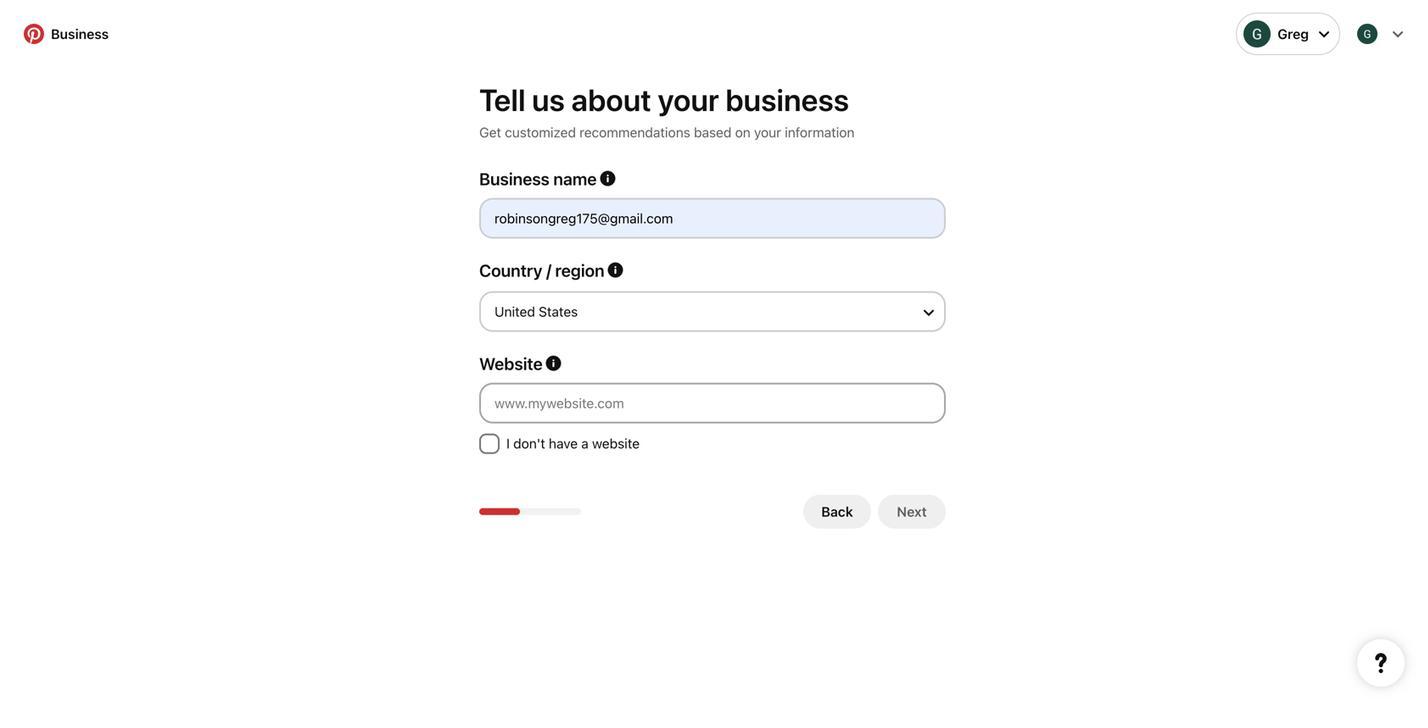 Task type: vqa. For each thing, say whether or not it's contained in the screenshot.
This contains an image of: Pin by Jo on Fondos | Landscape wallpaper, Scenery wallpaper, Anime scenery wallpaper
no



Task type: locate. For each thing, give the bounding box(es) containing it.
your right on
[[754, 124, 782, 140]]

account switcher arrow icon image
[[1320, 29, 1330, 39]]

1 horizontal spatial your
[[754, 124, 782, 140]]

tell
[[479, 81, 526, 118]]

business for business name
[[479, 169, 550, 189]]

0 horizontal spatial your
[[658, 81, 719, 118]]

country
[[479, 260, 543, 280]]

0 vertical spatial your
[[658, 81, 719, 118]]

get customized recommendations based on your information
[[479, 124, 855, 140]]

your up get customized recommendations based on your information at the top of page
[[658, 81, 719, 118]]

1 vertical spatial business
[[479, 169, 550, 189]]

business down get
[[479, 169, 550, 189]]

1 horizontal spatial business
[[479, 169, 550, 189]]

0 horizontal spatial business
[[51, 26, 109, 42]]

customized
[[505, 124, 576, 140]]

greg image
[[1244, 20, 1271, 48]]

pinterest image
[[24, 24, 44, 44]]

greg image
[[1358, 24, 1378, 44]]

/
[[547, 260, 552, 280]]

back
[[822, 504, 853, 520]]

business inside button
[[51, 26, 109, 42]]

www.mywebsite.com url field
[[479, 383, 946, 424]]

website
[[479, 354, 543, 374]]

0 vertical spatial business
[[51, 26, 109, 42]]

business name
[[479, 169, 597, 189]]

business for business
[[51, 26, 109, 42]]

business
[[51, 26, 109, 42], [479, 169, 550, 189]]

country / region
[[479, 260, 605, 280]]

don't
[[514, 436, 545, 452]]

about
[[572, 81, 652, 118]]

have
[[549, 436, 578, 452]]

business right pinterest image
[[51, 26, 109, 42]]

your
[[658, 81, 719, 118], [754, 124, 782, 140]]

website
[[592, 436, 640, 452]]

1 vertical spatial your
[[754, 124, 782, 140]]

on
[[735, 124, 751, 140]]

tell us about your business
[[479, 81, 849, 118]]



Task type: describe. For each thing, give the bounding box(es) containing it.
business
[[726, 81, 849, 118]]

i
[[507, 436, 510, 452]]

Business name text field
[[479, 198, 946, 239]]

get
[[479, 124, 501, 140]]

based
[[694, 124, 732, 140]]

us
[[532, 81, 565, 118]]

next
[[897, 504, 927, 520]]

a
[[582, 436, 589, 452]]

primary navigation header navigation
[[10, 3, 1415, 64]]

greg
[[1278, 26, 1309, 42]]

greg button
[[1237, 14, 1340, 54]]

back button
[[804, 495, 871, 529]]

next button
[[878, 495, 946, 529]]

name
[[554, 169, 597, 189]]

i don't have a website
[[507, 436, 640, 452]]

information
[[785, 124, 855, 140]]

region
[[555, 260, 605, 280]]

recommendations
[[580, 124, 691, 140]]

business button
[[14, 14, 119, 54]]



